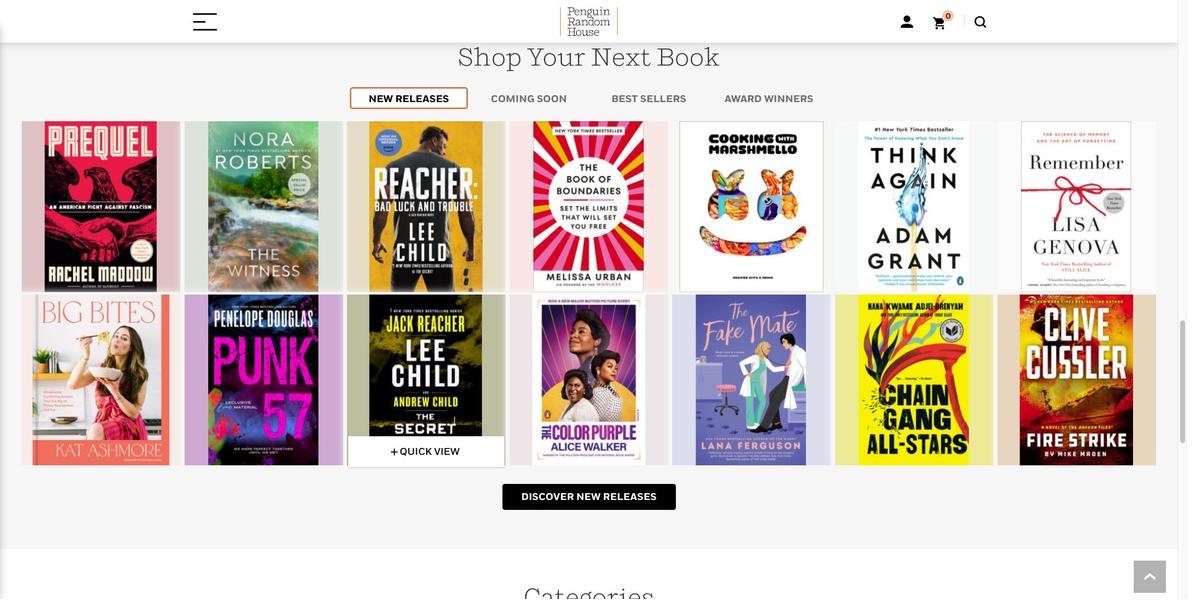 Task type: locate. For each thing, give the bounding box(es) containing it.
shopping cart image
[[933, 10, 954, 30]]

discover
[[521, 491, 574, 503]]

sellers
[[640, 92, 686, 105]]

best
[[612, 92, 638, 105]]

quick view link
[[348, 437, 504, 468]]

quick
[[400, 446, 432, 458]]

sign in image
[[901, 15, 913, 28]]

winners
[[764, 92, 813, 105]]

award winners link
[[710, 88, 828, 108]]

releases
[[603, 491, 657, 503]]

new
[[369, 92, 393, 105]]

view
[[434, 446, 460, 458]]

book
[[656, 41, 720, 71]]

discover new releases
[[521, 491, 657, 503]]

next
[[591, 41, 651, 71]]

coming soon
[[491, 92, 567, 105]]



Task type: describe. For each thing, give the bounding box(es) containing it.
releases
[[395, 92, 449, 105]]

new
[[576, 491, 601, 503]]

soon
[[537, 92, 567, 105]]

award winners
[[725, 92, 813, 105]]

best sellers link
[[590, 88, 708, 108]]

discover new releases link
[[502, 485, 676, 511]]

search image
[[974, 16, 986, 28]]

coming soon link
[[470, 88, 588, 108]]

shop your next book
[[458, 41, 720, 71]]

new releases link
[[350, 87, 468, 109]]

best sellers
[[612, 92, 686, 105]]

penguin random house image
[[560, 8, 618, 36]]

award
[[725, 92, 762, 105]]

your
[[527, 41, 586, 71]]

coming
[[491, 92, 534, 105]]

quick view
[[400, 446, 460, 458]]

shop
[[458, 41, 522, 71]]

new releases
[[369, 92, 449, 105]]



Task type: vqa. For each thing, say whether or not it's contained in the screenshot.
All in the the Michelle Obama Zadie Smith Emily Henry Amor Towles Colson Whitehead View All >
no



